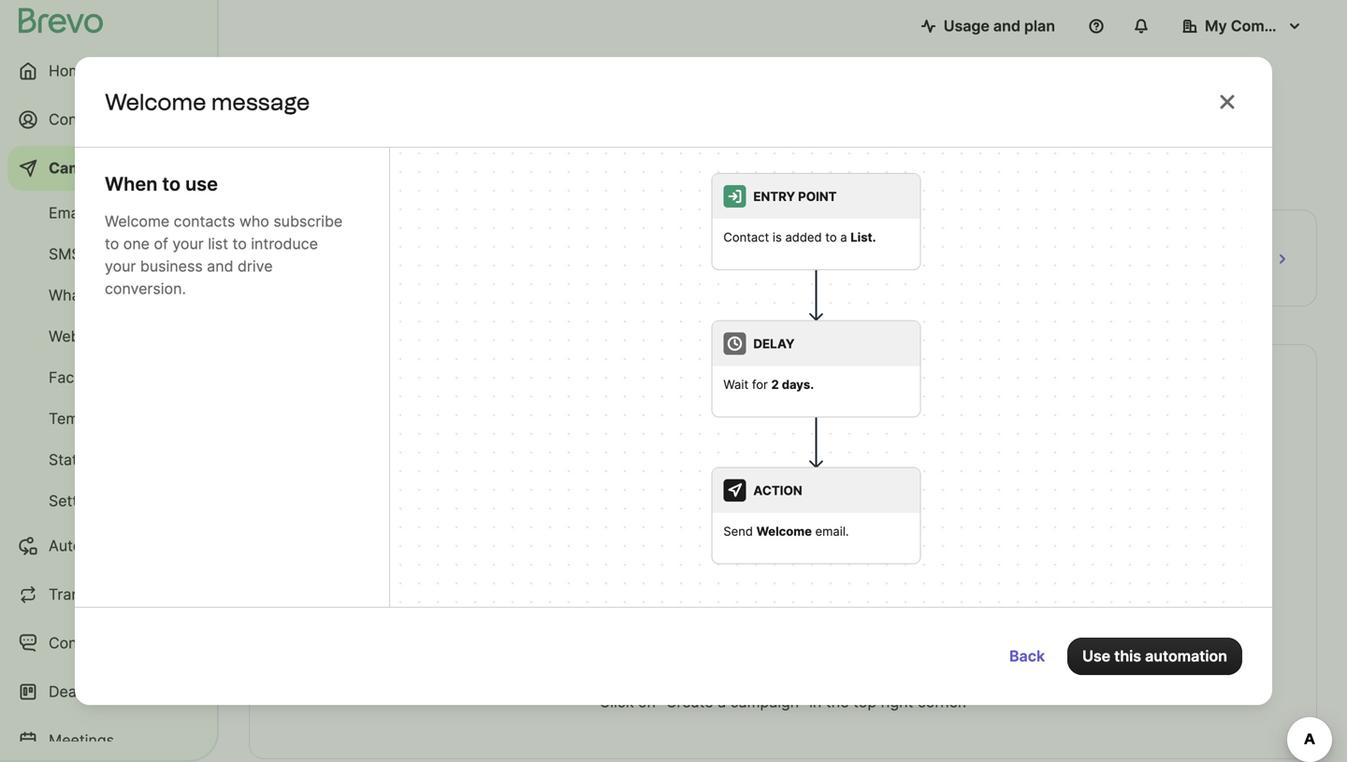 Task type: locate. For each thing, give the bounding box(es) containing it.
blocklists
[[1089, 227, 1155, 246]]

0% down blocklists
[[1125, 270, 1144, 286]]

facebook ads link
[[7, 359, 206, 397]]

1
[[265, 264, 275, 291]]

a
[[840, 230, 847, 245], [718, 693, 726, 712]]

use this automation
[[1083, 647, 1228, 666]]

contacts for welcome
[[174, 212, 235, 231]]

automations link
[[7, 524, 206, 569]]

wait
[[724, 377, 749, 392]]

company
[[1231, 17, 1300, 35]]

this
[[1114, 647, 1142, 666]]

welcome down action
[[757, 525, 812, 539]]

contact
[[724, 230, 769, 245]]

1 vertical spatial welcome
[[105, 212, 170, 231]]

1 horizontal spatial contacts
[[304, 227, 365, 246]]

message
[[211, 89, 310, 116]]

now
[[352, 140, 382, 159]]

to left one
[[105, 235, 119, 253]]

transactional
[[49, 586, 143, 604]]

0% down opens
[[576, 270, 595, 286]]

the
[[826, 693, 849, 712]]

sms
[[49, 245, 81, 263]]

a left the list.
[[840, 230, 847, 245]]

conversations
[[49, 634, 150, 653]]

right
[[881, 693, 913, 712]]

0 horizontal spatial contacts
[[174, 212, 235, 231]]

1 vertical spatial a
[[718, 693, 726, 712]]

wait for 2 days.
[[724, 377, 814, 392]]

1 horizontal spatial and
[[993, 17, 1021, 35]]

contacts right 'total'
[[304, 227, 365, 246]]

1 horizontal spatial a
[[840, 230, 847, 245]]

2 0% from the left
[[850, 270, 869, 286]]

0 horizontal spatial 0
[[539, 264, 553, 291]]

when to use
[[105, 173, 218, 196]]

1 vertical spatial and
[[207, 257, 233, 276]]

usage
[[944, 17, 990, 35]]

contacts
[[49, 110, 113, 129]]

to
[[162, 173, 181, 196], [825, 230, 837, 245], [105, 235, 119, 253], [232, 235, 247, 253]]

1 horizontal spatial 0%
[[850, 270, 869, 286]]

facebook
[[49, 369, 118, 387]]

0 down opens
[[539, 264, 553, 291]]

contacts up the "list"
[[174, 212, 235, 231]]

welcome up when to use
[[105, 89, 206, 116]]

use this automation button
[[1068, 638, 1242, 675]]

welcome inside welcome contacts who subscribe to one of your list to introduce your business and drive conversion.
[[105, 212, 170, 231]]

your
[[172, 235, 204, 253], [105, 257, 136, 276]]

days.
[[782, 377, 814, 392]]

0 horizontal spatial a
[[718, 693, 726, 712]]

whatsapp
[[49, 286, 122, 305]]

welcome for welcome message
[[105, 89, 206, 116]]

corner.
[[918, 693, 967, 712]]

my company button
[[1168, 7, 1317, 45]]

usage and plan
[[944, 17, 1055, 35]]

0% down the list.
[[850, 270, 869, 286]]

1 horizontal spatial your
[[172, 235, 204, 253]]

of
[[154, 235, 168, 253]]

0 horizontal spatial and
[[207, 257, 233, 276]]

0 horizontal spatial 0%
[[576, 270, 595, 286]]

3 0% from the left
[[1125, 270, 1144, 286]]

transactional link
[[7, 573, 206, 617]]

a right '"create'
[[718, 693, 726, 712]]

contacts
[[174, 212, 235, 231], [304, 227, 365, 246]]

0% for blocklists
[[1125, 270, 1144, 286]]

and inside "button"
[[993, 17, 1021, 35]]

ads
[[122, 369, 150, 387]]

subscribe
[[273, 212, 343, 231]]

0%
[[576, 270, 595, 286], [850, 270, 869, 286], [1125, 270, 1144, 286]]

contacts inside welcome contacts who subscribe to one of your list to introduce your business and drive conversion.
[[174, 212, 235, 231]]

3 0 from the left
[[1089, 264, 1103, 291]]

to left use
[[162, 173, 181, 196]]

0 vertical spatial welcome
[[105, 89, 206, 116]]

your right the of
[[172, 235, 204, 253]]

0 vertical spatial a
[[840, 230, 847, 245]]

0 down blocklists
[[1089, 264, 1103, 291]]

welcome up one
[[105, 212, 170, 231]]

2 0 from the left
[[814, 264, 828, 291]]

1 vertical spatial your
[[105, 257, 136, 276]]

welcome contacts who subscribe to one of your list to introduce your business and drive conversion.
[[105, 212, 343, 298]]

1 horizontal spatial 0
[[814, 264, 828, 291]]

is
[[773, 230, 782, 245]]

settings
[[49, 492, 107, 510]]

usage and plan button
[[906, 7, 1070, 45]]

0 vertical spatial and
[[993, 17, 1021, 35]]

dashboard
[[249, 75, 407, 111]]

my company
[[1205, 17, 1300, 35]]

point
[[798, 189, 837, 204]]

and down the "list"
[[207, 257, 233, 276]]

2 horizontal spatial 0%
[[1125, 270, 1144, 286]]

facebook ads
[[49, 369, 150, 387]]

email link
[[7, 195, 206, 232]]

0% for clicks
[[850, 270, 869, 286]]

2 horizontal spatial 0
[[1089, 264, 1103, 291]]

0 down clicks
[[814, 264, 828, 291]]

list
[[208, 235, 228, 253]]

your down one
[[105, 257, 136, 276]]

and left the 'plan'
[[993, 17, 1021, 35]]

click
[[599, 693, 634, 712]]

2 vertical spatial welcome
[[757, 525, 812, 539]]

use
[[1083, 647, 1111, 666]]

in
[[809, 693, 822, 712]]

welcome
[[105, 89, 206, 116], [105, 212, 170, 231], [757, 525, 812, 539]]

back button
[[995, 638, 1060, 675]]

home
[[49, 62, 90, 80]]

introduce
[[251, 235, 318, 253]]



Task type: vqa. For each thing, say whether or not it's contained in the screenshot.
features
no



Task type: describe. For each thing, give the bounding box(es) containing it.
0 for clicks
[[814, 264, 828, 291]]

settings link
[[7, 483, 206, 520]]

welcome message
[[105, 89, 310, 116]]

statistics
[[49, 451, 114, 469]]

plan
[[1024, 17, 1055, 35]]

0 horizontal spatial your
[[105, 257, 136, 276]]

list.
[[851, 230, 876, 245]]

who
[[239, 212, 269, 231]]

contacts link
[[7, 97, 206, 142]]

added
[[785, 230, 822, 245]]

meetings link
[[7, 719, 206, 763]]

to right the "list"
[[232, 235, 247, 253]]

home link
[[7, 49, 206, 94]]

entry point
[[754, 189, 837, 204]]

campaigns
[[49, 159, 132, 177]]

conversations link
[[7, 621, 206, 666]]

deals
[[49, 683, 88, 701]]

web push link
[[7, 318, 206, 356]]

meetings
[[49, 732, 114, 750]]

action
[[754, 483, 802, 498]]

email
[[49, 204, 86, 222]]

clicks
[[814, 227, 856, 246]]

web
[[49, 327, 80, 346]]

recalculate now button
[[256, 135, 390, 165]]

recalculate now
[[264, 140, 382, 159]]

to right added
[[825, 230, 837, 245]]

email.
[[815, 525, 849, 539]]

deals link
[[7, 670, 206, 715]]

and inside welcome contacts who subscribe to one of your list to introduce your business and drive conversion.
[[207, 257, 233, 276]]

contact is added to a list.
[[724, 230, 876, 245]]

welcome for welcome contacts who subscribe to one of your list to introduce your business and drive conversion.
[[105, 212, 170, 231]]

entry
[[754, 189, 795, 204]]

templates
[[49, 410, 122, 428]]

contacts for total
[[304, 227, 365, 246]]

opens
[[539, 227, 585, 246]]

back
[[1010, 647, 1045, 666]]

top
[[853, 693, 877, 712]]

recalculate
[[264, 140, 348, 159]]

automation
[[1145, 647, 1228, 666]]

total
[[265, 227, 300, 246]]

0 for blocklists
[[1089, 264, 1103, 291]]

my
[[1205, 17, 1227, 35]]

sms link
[[7, 236, 206, 273]]

automations
[[49, 537, 138, 555]]

drive
[[238, 257, 273, 276]]

0 vertical spatial your
[[172, 235, 204, 253]]

"create
[[660, 693, 713, 712]]

campaigns link
[[7, 146, 206, 191]]

campaign"
[[730, 693, 805, 712]]

1 0% from the left
[[576, 270, 595, 286]]

1 0 from the left
[[539, 264, 553, 291]]

send welcome email.
[[724, 525, 849, 539]]

click on "create a campaign" in the top right corner.
[[599, 693, 967, 712]]

templates link
[[7, 400, 206, 438]]

send
[[724, 525, 753, 539]]

whatsapp link
[[7, 277, 206, 314]]

on
[[638, 693, 656, 712]]

one
[[123, 235, 150, 253]]

web push
[[49, 327, 119, 346]]

2
[[771, 377, 779, 392]]

business
[[140, 257, 203, 276]]

push
[[84, 327, 119, 346]]

total contacts
[[265, 227, 365, 246]]

use
[[185, 173, 218, 196]]

delay
[[754, 336, 795, 351]]

when
[[105, 173, 158, 196]]

statistics link
[[7, 442, 206, 479]]

for
[[752, 377, 768, 392]]

conversion.
[[105, 280, 186, 298]]



